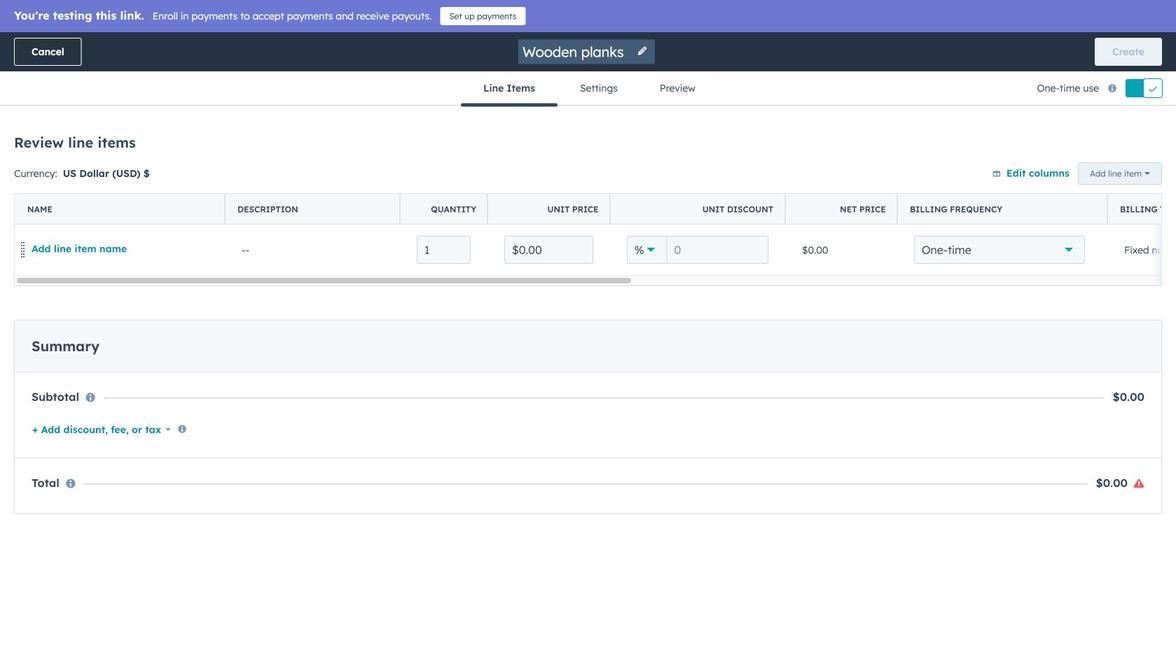 Task type: describe. For each thing, give the bounding box(es) containing it.
0 text field
[[667, 236, 768, 264]]

3 press to sort. image from the left
[[765, 186, 770, 196]]

7 press to sort. element from the left
[[1007, 186, 1013, 198]]

navigation inside page section "element"
[[461, 71, 715, 107]]

2 press to sort. element from the left
[[389, 186, 395, 198]]

page section element
[[0, 32, 1176, 107]]

5 press to sort. image from the left
[[1007, 186, 1013, 196]]

1 press to sort. image from the left
[[389, 186, 395, 196]]

1 press to sort. element from the left
[[105, 186, 110, 198]]

press to sort. image for 1st press to sort. element
[[105, 186, 110, 196]]

pagination navigation
[[475, 276, 602, 295]]



Task type: vqa. For each thing, say whether or not it's contained in the screenshot.
top Help
no



Task type: locate. For each thing, give the bounding box(es) containing it.
1 press to sort. image from the left
[[105, 186, 110, 196]]

6 press to sort. image from the left
[[1091, 186, 1097, 196]]

None text field
[[504, 236, 593, 264]]

column header
[[219, 177, 330, 207], [15, 194, 226, 225], [225, 194, 401, 225], [400, 194, 488, 225], [488, 194, 611, 225], [610, 194, 786, 225], [785, 194, 898, 225], [897, 194, 1108, 225], [1107, 194, 1176, 225]]

navigation
[[461, 71, 715, 107]]

0 horizontal spatial press to sort. image
[[105, 186, 110, 196]]

3 press to sort. element from the left
[[561, 186, 566, 198]]

4 press to sort. element from the left
[[672, 186, 677, 198]]

press to sort. image
[[389, 186, 395, 196], [672, 186, 677, 196], [765, 186, 770, 196], [929, 186, 935, 196], [1007, 186, 1013, 196], [1091, 186, 1097, 196]]

6 press to sort. element from the left
[[929, 186, 935, 198]]

None text field
[[417, 236, 471, 264]]

Add a payment link name field
[[521, 42, 628, 61]]

press to sort. image for sixth press to sort. element from the right
[[561, 186, 566, 196]]

5 press to sort. element from the left
[[765, 186, 770, 198]]

8 press to sort. element from the left
[[1091, 186, 1097, 198]]

2 press to sort. image from the left
[[561, 186, 566, 196]]

1 horizontal spatial press to sort. image
[[561, 186, 566, 196]]

2 press to sort. image from the left
[[672, 186, 677, 196]]

press to sort. element
[[105, 186, 110, 198], [389, 186, 395, 198], [561, 186, 566, 198], [672, 186, 677, 198], [765, 186, 770, 198], [929, 186, 935, 198], [1007, 186, 1013, 198], [1091, 186, 1097, 198]]

press to sort. image
[[105, 186, 110, 196], [561, 186, 566, 196]]

Search search field
[[34, 134, 314, 162]]

4 press to sort. image from the left
[[929, 186, 935, 196]]

dialog
[[0, 0, 1176, 651]]



